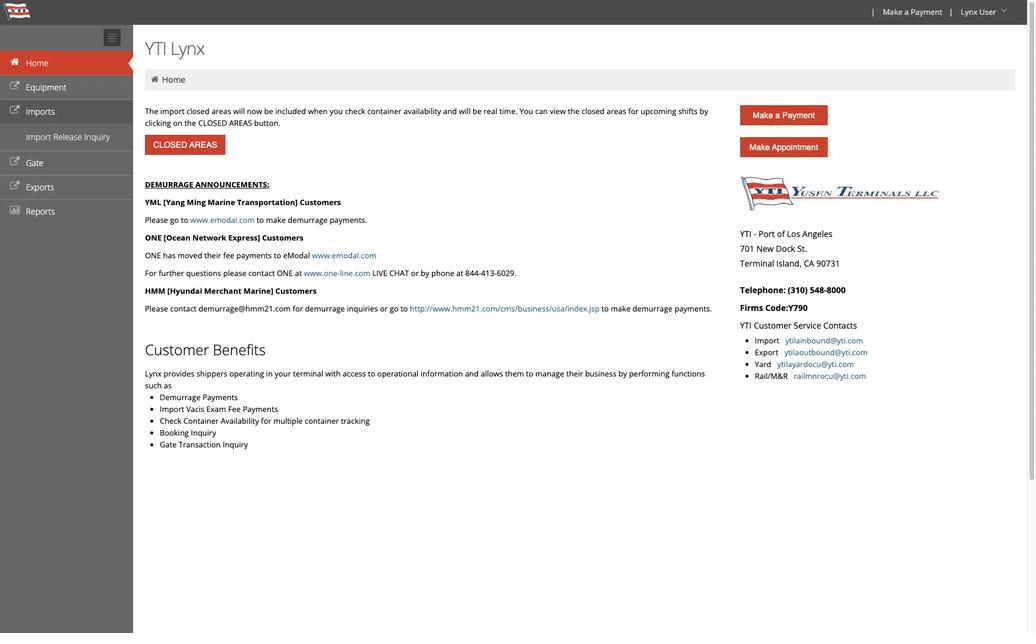 Task type: locate. For each thing, give the bounding box(es) containing it.
0 horizontal spatial payment
[[782, 111, 815, 120]]

1 horizontal spatial www.emodal.com link
[[312, 250, 376, 261]]

check
[[160, 416, 181, 427]]

2 vertical spatial inquiry
[[223, 440, 248, 450]]

0 vertical spatial external link image
[[9, 82, 21, 91]]

|
[[871, 7, 875, 17], [949, 7, 953, 17]]

customer
[[754, 320, 792, 331], [145, 340, 209, 360]]

gate link
[[0, 151, 133, 175]]

exports
[[26, 182, 54, 193]]

www.emodal.com link
[[190, 215, 255, 225], [312, 250, 376, 261]]

1 horizontal spatial closed
[[582, 106, 605, 117]]

please contact demurrage@hmm21.com for demurrage inquiries or go to http://www.hmm21.com/cms/business/usa/index.jsp to make demurrage payments.
[[145, 304, 712, 314]]

1 horizontal spatial and
[[465, 369, 479, 379]]

by right the shifts
[[700, 106, 708, 117]]

or right 'inquiries'
[[380, 304, 388, 314]]

container right check
[[367, 106, 401, 117]]

go right 'inquiries'
[[390, 304, 399, 314]]

external link image up bar chart 'image'
[[9, 182, 21, 191]]

yti down "firms"
[[740, 320, 752, 331]]

imports link
[[0, 99, 133, 124]]

live
[[372, 268, 387, 279]]

1 horizontal spatial will
[[459, 106, 471, 117]]

for down for further questions please contact one at www.one-line.com live chat or by phone at 844-413-6029.
[[293, 304, 303, 314]]

import up the export
[[755, 335, 783, 346]]

by inside the 'lynx provides shippers operating in your terminal with access to operational information and allows them to manage their business by performing functions such as demurrage payments import vacis exam fee payments check container availability for multiple container tracking booking inquiry gate transaction inquiry'
[[618, 369, 627, 379]]

demurrage
[[160, 392, 201, 403]]

www.emodal.com link down marine
[[190, 215, 255, 225]]

angle down image
[[998, 7, 1010, 15]]

payments. left "firms"
[[674, 304, 712, 314]]

0 horizontal spatial closed
[[187, 106, 209, 117]]

payment up appointment
[[782, 111, 815, 120]]

1 vertical spatial the
[[184, 118, 196, 128]]

0 horizontal spatial their
[[204, 250, 221, 261]]

by inside the import closed areas will now be included when you check container availability and will be real time.  you can view the closed areas for upcoming shifts by clicking on the closed areas button.
[[700, 106, 708, 117]]

0 horizontal spatial inquiry
[[84, 131, 110, 143]]

1 vertical spatial customers
[[262, 233, 303, 243]]

external link image
[[9, 107, 21, 115], [9, 182, 21, 191]]

1 horizontal spatial payments.
[[674, 304, 712, 314]]

lynx for provides
[[145, 369, 162, 379]]

home link up equipment
[[0, 51, 133, 75]]

customers for one [ocean network express] customers
[[262, 233, 303, 243]]

their left fee
[[204, 250, 221, 261]]

equipment
[[26, 82, 67, 93]]

lynx inside "link"
[[961, 7, 977, 17]]

performing
[[629, 369, 670, 379]]

for left multiple
[[261, 416, 271, 427]]

0 vertical spatial www.emodal.com link
[[190, 215, 255, 225]]

1 be from the left
[[264, 106, 273, 117]]

multiple
[[273, 416, 303, 427]]

be up the button. at the top of page
[[264, 106, 273, 117]]

areas left upcoming
[[607, 106, 626, 117]]

0 vertical spatial by
[[700, 106, 708, 117]]

release
[[53, 131, 82, 143]]

1 closed from the left
[[187, 106, 209, 117]]

2 closed from the left
[[582, 106, 605, 117]]

1 at from the left
[[295, 268, 302, 279]]

0 horizontal spatial import
[[26, 131, 51, 143]]

their
[[204, 250, 221, 261], [566, 369, 583, 379]]

on
[[173, 118, 182, 128]]

upcoming
[[641, 106, 676, 117]]

0 vertical spatial make a payment link
[[878, 0, 947, 25]]

inquiry right release at top
[[84, 131, 110, 143]]

provides
[[164, 369, 195, 379]]

1 vertical spatial payments
[[243, 404, 278, 415]]

1 vertical spatial make a payment
[[753, 111, 815, 120]]

payment left lynx user
[[911, 7, 942, 17]]

button.
[[254, 118, 280, 128]]

with
[[325, 369, 341, 379]]

customer down firms code:y790
[[754, 320, 792, 331]]

contact down one has moved their fee payments to emodal www.emodal.com
[[248, 268, 275, 279]]

0 horizontal spatial will
[[233, 106, 245, 117]]

None submit
[[145, 135, 226, 155]]

your
[[275, 369, 291, 379]]

contacts
[[823, 320, 857, 331]]

0 horizontal spatial a
[[775, 111, 780, 120]]

1 horizontal spatial go
[[390, 304, 399, 314]]

and left allows
[[465, 369, 479, 379]]

1 horizontal spatial by
[[618, 369, 627, 379]]

vacis
[[186, 404, 204, 415]]

2 please from the top
[[145, 304, 168, 314]]

external link image up bar chart 'image'
[[9, 158, 21, 166]]

will up areas
[[233, 106, 245, 117]]

1 horizontal spatial |
[[949, 7, 953, 17]]

customer up provides
[[145, 340, 209, 360]]

www.emodal.com down marine
[[190, 215, 255, 225]]

home image
[[150, 75, 160, 83]]

reports
[[26, 206, 55, 217]]

1 horizontal spatial payments
[[243, 404, 278, 415]]

external link image inside equipment link
[[9, 82, 21, 91]]

1 horizontal spatial customer
[[754, 320, 792, 331]]

0 horizontal spatial areas
[[211, 106, 231, 117]]

0 horizontal spatial make a payment
[[753, 111, 815, 120]]

1 vertical spatial contact
[[170, 304, 197, 314]]

gate inside the 'lynx provides shippers operating in your terminal with access to operational information and allows them to manage their business by performing functions such as demurrage payments import vacis exam fee payments check container availability for multiple container tracking booking inquiry gate transaction inquiry'
[[160, 440, 177, 450]]

www.one-line.com link
[[304, 268, 370, 279]]

one left has
[[145, 250, 161, 261]]

the right the on
[[184, 118, 196, 128]]

customers for hmm [hyundai merchant marine] customers
[[275, 286, 317, 296]]

external link image inside gate link
[[9, 158, 21, 166]]

go down [yang
[[170, 215, 179, 225]]

701
[[740, 243, 754, 254]]

and
[[443, 106, 457, 117], [465, 369, 479, 379]]

or right chat
[[411, 268, 419, 279]]

for further questions please contact one at www.one-line.com live chat or by phone at 844-413-6029.
[[145, 268, 516, 279]]

please
[[145, 215, 168, 225], [145, 304, 168, 314]]

inquiry down "availability"
[[223, 440, 248, 450]]

the import closed areas will now be included when you check container availability and will be real time.  you can view the closed areas for upcoming shifts by clicking on the closed areas button.
[[145, 106, 708, 128]]

import release inquiry link
[[0, 128, 133, 146]]

customers down 'www.one-'
[[275, 286, 317, 296]]

external link image down home icon
[[9, 82, 21, 91]]

container left the tracking
[[305, 416, 339, 427]]

ytilayardocu@yti.com link
[[777, 359, 854, 370]]

closed right view
[[582, 106, 605, 117]]

will left real
[[459, 106, 471, 117]]

1 vertical spatial one
[[145, 250, 161, 261]]

external link image inside exports link
[[9, 182, 21, 191]]

1 vertical spatial payment
[[782, 111, 815, 120]]

2 horizontal spatial for
[[628, 106, 639, 117]]

0 vertical spatial external link image
[[9, 107, 21, 115]]

areas up closed
[[211, 106, 231, 117]]

equipment link
[[0, 75, 133, 99]]

0 vertical spatial make
[[883, 7, 902, 17]]

2 horizontal spatial lynx
[[961, 7, 977, 17]]

2 | from the left
[[949, 7, 953, 17]]

payments
[[236, 250, 272, 261]]

tracking
[[341, 416, 370, 427]]

0 vertical spatial payment
[[911, 7, 942, 17]]

transportation]
[[237, 197, 298, 208]]

external link image inside imports link
[[9, 107, 21, 115]]

import inside the 'lynx provides shippers operating in your terminal with access to operational information and allows them to manage their business by performing functions such as demurrage payments import vacis exam fee payments check container availability for multiple container tracking booking inquiry gate transaction inquiry'
[[160, 404, 184, 415]]

2 vertical spatial yti
[[740, 320, 752, 331]]

the
[[568, 106, 580, 117], [184, 118, 196, 128]]

view
[[550, 106, 566, 117]]

1 vertical spatial make
[[611, 304, 631, 314]]

0 vertical spatial the
[[568, 106, 580, 117]]

1 external link image from the top
[[9, 107, 21, 115]]

1 vertical spatial lynx
[[170, 36, 205, 60]]

1 horizontal spatial their
[[566, 369, 583, 379]]

of
[[777, 228, 785, 240]]

closed
[[187, 106, 209, 117], [582, 106, 605, 117]]

make a payment link
[[878, 0, 947, 25], [740, 105, 828, 125]]

http://www.hmm21.com/cms/business/usa/index.jsp
[[410, 304, 599, 314]]

real
[[484, 106, 497, 117]]

at down "emodal"
[[295, 268, 302, 279]]

transaction
[[179, 440, 221, 450]]

and right availability
[[443, 106, 457, 117]]

lynx inside the 'lynx provides shippers operating in your terminal with access to operational information and allows them to manage their business by performing functions such as demurrage payments import vacis exam fee payments check container availability for multiple container tracking booking inquiry gate transaction inquiry'
[[145, 369, 162, 379]]

inquiry inside import release inquiry link
[[84, 131, 110, 143]]

their right manage
[[566, 369, 583, 379]]

by left phone at left top
[[421, 268, 429, 279]]

marine]
[[243, 286, 273, 296]]

0 horizontal spatial lynx
[[145, 369, 162, 379]]

container inside the 'lynx provides shippers operating in your terminal with access to operational information and allows them to manage their business by performing functions such as demurrage payments import vacis exam fee payments check container availability for multiple container tracking booking inquiry gate transaction inquiry'
[[305, 416, 339, 427]]

0 horizontal spatial or
[[380, 304, 388, 314]]

inquiry down container
[[191, 428, 216, 438]]

0 vertical spatial contact
[[248, 268, 275, 279]]

2 external link image from the top
[[9, 158, 21, 166]]

container
[[367, 106, 401, 117], [305, 416, 339, 427]]

1 horizontal spatial or
[[411, 268, 419, 279]]

operating
[[229, 369, 264, 379]]

1 vertical spatial www.emodal.com link
[[312, 250, 376, 261]]

be left real
[[473, 106, 482, 117]]

import for import
[[755, 335, 783, 346]]

0 vertical spatial www.emodal.com
[[190, 215, 255, 225]]

2 horizontal spatial by
[[700, 106, 708, 117]]

please down hmm
[[145, 304, 168, 314]]

home link
[[0, 51, 133, 75], [162, 74, 185, 85]]

yti inside yti - port of los angeles 701 new dock st. terminal island, ca 90731
[[740, 228, 752, 240]]

0 horizontal spatial for
[[261, 416, 271, 427]]

at left 844- on the left
[[456, 268, 463, 279]]

imports
[[26, 106, 55, 117]]

2 vertical spatial by
[[618, 369, 627, 379]]

phone
[[431, 268, 454, 279]]

import up 'check'
[[160, 404, 184, 415]]

2 vertical spatial customers
[[275, 286, 317, 296]]

1 external link image from the top
[[9, 82, 21, 91]]

1 horizontal spatial at
[[456, 268, 463, 279]]

the right view
[[568, 106, 580, 117]]

inquiry
[[84, 131, 110, 143], [191, 428, 216, 438], [223, 440, 248, 450]]

rail/m&r
[[755, 371, 788, 382]]

1 vertical spatial yti
[[740, 228, 752, 240]]

import down "imports"
[[26, 131, 51, 143]]

1 horizontal spatial the
[[568, 106, 580, 117]]

2 be from the left
[[473, 106, 482, 117]]

for left upcoming
[[628, 106, 639, 117]]

payments up 'exam'
[[203, 392, 238, 403]]

1 vertical spatial payments.
[[674, 304, 712, 314]]

access
[[343, 369, 366, 379]]

1 vertical spatial please
[[145, 304, 168, 314]]

2 vertical spatial import
[[160, 404, 184, 415]]

0 horizontal spatial contact
[[170, 304, 197, 314]]

one left [ocean
[[145, 233, 162, 243]]

1 vertical spatial make a payment link
[[740, 105, 828, 125]]

lynx provides shippers operating in your terminal with access to operational information and allows them to manage their business by performing functions such as demurrage payments import vacis exam fee payments check container availability for multiple container tracking booking inquiry gate transaction inquiry
[[145, 369, 705, 450]]

1 vertical spatial their
[[566, 369, 583, 379]]

1 horizontal spatial for
[[293, 304, 303, 314]]

customers up "emodal"
[[262, 233, 303, 243]]

gate down booking
[[160, 440, 177, 450]]

los
[[787, 228, 800, 240]]

angeles
[[802, 228, 832, 240]]

one for one [ocean network express] customers
[[145, 233, 162, 243]]

terminal
[[293, 369, 323, 379]]

0 vertical spatial go
[[170, 215, 179, 225]]

payments. up line.com
[[330, 215, 367, 225]]

www.emodal.com up www.one-line.com link
[[312, 250, 376, 261]]

demurrage
[[145, 179, 193, 190]]

manage
[[535, 369, 564, 379]]

hmm [hyundai merchant marine] customers
[[145, 286, 317, 296]]

yti customer service contacts
[[740, 320, 857, 331]]

line.com
[[340, 268, 370, 279]]

http://www.hmm21.com/cms/business/usa/index.jsp link
[[410, 304, 599, 314]]

go
[[170, 215, 179, 225], [390, 304, 399, 314]]

customers right transportation]
[[300, 197, 341, 208]]

lynx user
[[961, 7, 996, 17]]

customers
[[300, 197, 341, 208], [262, 233, 303, 243], [275, 286, 317, 296]]

contact down [hyundai
[[170, 304, 197, 314]]

www.emodal.com link up www.one-line.com link
[[312, 250, 376, 261]]

demurrage@hmm21.com
[[199, 304, 291, 314]]

home right home icon
[[26, 57, 49, 69]]

0 horizontal spatial payments
[[203, 392, 238, 403]]

bar chart image
[[9, 206, 21, 215]]

gate up exports
[[26, 157, 44, 169]]

0 horizontal spatial make a payment link
[[740, 105, 828, 125]]

1 please from the top
[[145, 215, 168, 225]]

closed up closed
[[187, 106, 209, 117]]

1 vertical spatial for
[[293, 304, 303, 314]]

1 horizontal spatial import
[[160, 404, 184, 415]]

one has moved their fee payments to emodal www.emodal.com
[[145, 250, 376, 261]]

0 horizontal spatial customer
[[145, 340, 209, 360]]

container inside the import closed areas will now be included when you check container availability and will be real time.  you can view the closed areas for upcoming shifts by clicking on the closed areas button.
[[367, 106, 401, 117]]

port
[[759, 228, 775, 240]]

2 external link image from the top
[[9, 182, 21, 191]]

0 vertical spatial for
[[628, 106, 639, 117]]

home right home image at the top left
[[162, 74, 185, 85]]

1 horizontal spatial areas
[[607, 106, 626, 117]]

1 vertical spatial make
[[753, 111, 773, 120]]

by right business
[[618, 369, 627, 379]]

payment
[[911, 7, 942, 17], [782, 111, 815, 120]]

0 vertical spatial make
[[266, 215, 286, 225]]

import
[[160, 106, 185, 117]]

0 horizontal spatial be
[[264, 106, 273, 117]]

for
[[145, 268, 157, 279]]

0 vertical spatial home
[[26, 57, 49, 69]]

1 horizontal spatial home
[[162, 74, 185, 85]]

0 horizontal spatial at
[[295, 268, 302, 279]]

0 vertical spatial a
[[904, 7, 909, 17]]

(310)
[[788, 285, 808, 296]]

1 vertical spatial www.emodal.com
[[312, 250, 376, 261]]

yti up home image at the top left
[[145, 36, 166, 60]]

yti left -
[[740, 228, 752, 240]]

external link image
[[9, 82, 21, 91], [9, 158, 21, 166]]

external link image left "imports"
[[9, 107, 21, 115]]

home
[[26, 57, 49, 69], [162, 74, 185, 85]]

1 vertical spatial gate
[[160, 440, 177, 450]]

ytilainbound@yti.com link
[[785, 335, 863, 346]]

payments up "availability"
[[243, 404, 278, 415]]

external link image for imports
[[9, 107, 21, 115]]

1 | from the left
[[871, 7, 875, 17]]

1 vertical spatial or
[[380, 304, 388, 314]]

1 vertical spatial external link image
[[9, 158, 21, 166]]

0 horizontal spatial container
[[305, 416, 339, 427]]

be
[[264, 106, 273, 117], [473, 106, 482, 117]]

home link right home image at the top left
[[162, 74, 185, 85]]

please down yml
[[145, 215, 168, 225]]

1 horizontal spatial lynx
[[170, 36, 205, 60]]

one down "emodal"
[[277, 268, 293, 279]]

0 vertical spatial import
[[26, 131, 51, 143]]

0 horizontal spatial by
[[421, 268, 429, 279]]

one
[[145, 233, 162, 243], [145, 250, 161, 261], [277, 268, 293, 279]]



Task type: vqa. For each thing, say whether or not it's contained in the screenshot.


Task type: describe. For each thing, give the bounding box(es) containing it.
please go to www.emodal.com to make demurrage payments.
[[145, 215, 367, 225]]

0 vertical spatial customers
[[300, 197, 341, 208]]

1 horizontal spatial make a payment
[[883, 7, 942, 17]]

-
[[754, 228, 756, 240]]

marine
[[208, 197, 235, 208]]

benefits
[[213, 340, 266, 360]]

exam
[[206, 404, 226, 415]]

fee
[[223, 250, 234, 261]]

export ytilaoutbound@yti.com yard ytilayardocu@yti.com rail/m&r railmnrocu@yti.com
[[755, 347, 868, 382]]

for inside the 'lynx provides shippers operating in your terminal with access to operational information and allows them to manage their business by performing functions such as demurrage payments import vacis exam fee payments check container availability for multiple container tracking booking inquiry gate transaction inquiry'
[[261, 416, 271, 427]]

st.
[[797, 243, 807, 254]]

one for one has moved their fee payments to emodal www.emodal.com
[[145, 250, 161, 261]]

0 vertical spatial or
[[411, 268, 419, 279]]

can
[[535, 106, 548, 117]]

1 vertical spatial go
[[390, 304, 399, 314]]

home image
[[9, 58, 21, 66]]

yml [yang ming marine transportation] customers
[[145, 197, 341, 208]]

external link image for exports
[[9, 182, 21, 191]]

yti - port of los angeles 701 new dock st. terminal island, ca 90731
[[740, 228, 840, 269]]

business
[[585, 369, 617, 379]]

external link image for equipment
[[9, 82, 21, 91]]

operational
[[377, 369, 419, 379]]

network
[[193, 233, 226, 243]]

make appointment
[[750, 143, 818, 152]]

ytilaoutbound@yti.com link
[[784, 347, 868, 358]]

ytilayardocu@yti.com
[[777, 359, 854, 370]]

1 horizontal spatial make
[[611, 304, 631, 314]]

new
[[756, 243, 774, 254]]

0 horizontal spatial home link
[[0, 51, 133, 75]]

make for make appointment link
[[750, 143, 770, 152]]

terminal
[[740, 258, 774, 269]]

you
[[330, 106, 343, 117]]

2 horizontal spatial inquiry
[[223, 440, 248, 450]]

import release inquiry
[[26, 131, 110, 143]]

yti for yti customer service contacts
[[740, 320, 752, 331]]

included
[[275, 106, 306, 117]]

[hyundai
[[167, 286, 202, 296]]

2 will from the left
[[459, 106, 471, 117]]

chat
[[389, 268, 409, 279]]

ca
[[804, 258, 814, 269]]

availability
[[221, 416, 259, 427]]

844-
[[465, 268, 481, 279]]

such
[[145, 380, 162, 391]]

island,
[[776, 258, 802, 269]]

1 vertical spatial a
[[775, 111, 780, 120]]

functions
[[672, 369, 705, 379]]

and inside the import closed areas will now be included when you check container availability and will be real time.  you can view the closed areas for upcoming shifts by clicking on the closed areas button.
[[443, 106, 457, 117]]

0 horizontal spatial home
[[26, 57, 49, 69]]

check
[[345, 106, 365, 117]]

www.emodal.com link for to make demurrage payments.
[[190, 215, 255, 225]]

telephone: (310) 548-8000
[[740, 285, 846, 296]]

yard
[[755, 359, 771, 370]]

1 vertical spatial inquiry
[[191, 428, 216, 438]]

1 areas from the left
[[211, 106, 231, 117]]

6029.
[[497, 268, 516, 279]]

now
[[247, 106, 262, 117]]

railmnrocu@yti.com
[[794, 371, 866, 382]]

make for the bottom make a payment link
[[753, 111, 773, 120]]

clicking
[[145, 118, 171, 128]]

time.
[[499, 106, 517, 117]]

yti for yti lynx
[[145, 36, 166, 60]]

import for import release inquiry
[[26, 131, 51, 143]]

please for please go to
[[145, 215, 168, 225]]

booking
[[160, 428, 189, 438]]

allows
[[481, 369, 503, 379]]

container
[[183, 416, 219, 427]]

merchant
[[204, 286, 241, 296]]

when
[[308, 106, 328, 117]]

yti for yti - port of los angeles 701 new dock st. terminal island, ca 90731
[[740, 228, 752, 240]]

1 vertical spatial home
[[162, 74, 185, 85]]

0 vertical spatial payments
[[203, 392, 238, 403]]

0 horizontal spatial gate
[[26, 157, 44, 169]]

information
[[421, 369, 463, 379]]

questions
[[186, 268, 221, 279]]

them
[[505, 369, 524, 379]]

2 at from the left
[[456, 268, 463, 279]]

1 horizontal spatial home link
[[162, 74, 185, 85]]

external link image for gate
[[9, 158, 21, 166]]

1 horizontal spatial www.emodal.com
[[312, 250, 376, 261]]

2 areas from the left
[[607, 106, 626, 117]]

emodal
[[283, 250, 310, 261]]

telephone:
[[740, 285, 786, 296]]

code:y790
[[765, 302, 808, 314]]

moved
[[178, 250, 202, 261]]

shippers
[[197, 369, 227, 379]]

548-
[[810, 285, 827, 296]]

1 horizontal spatial make a payment link
[[878, 0, 947, 25]]

ytilaoutbound@yti.com
[[784, 347, 868, 358]]

1 vertical spatial by
[[421, 268, 429, 279]]

2 vertical spatial one
[[277, 268, 293, 279]]

1 horizontal spatial a
[[904, 7, 909, 17]]

closed
[[198, 118, 227, 128]]

you
[[519, 106, 533, 117]]

90731
[[816, 258, 840, 269]]

yti lynx
[[145, 36, 205, 60]]

1 horizontal spatial contact
[[248, 268, 275, 279]]

railmnrocu@yti.com link
[[794, 371, 866, 382]]

user
[[979, 7, 996, 17]]

dock
[[776, 243, 795, 254]]

express]
[[228, 233, 260, 243]]

0 horizontal spatial make
[[266, 215, 286, 225]]

0 horizontal spatial go
[[170, 215, 179, 225]]

one [ocean network express] customers
[[145, 233, 303, 243]]

export
[[755, 347, 778, 358]]

and inside the 'lynx provides shippers operating in your terminal with access to operational information and allows them to manage their business by performing functions such as demurrage payments import vacis exam fee payments check container availability for multiple container tracking booking inquiry gate transaction inquiry'
[[465, 369, 479, 379]]

8000
[[827, 285, 846, 296]]

has
[[163, 250, 176, 261]]

the
[[145, 106, 158, 117]]

for inside the import closed areas will now be included when you check container availability and will be real time.  you can view the closed areas for upcoming shifts by clicking on the closed areas button.
[[628, 106, 639, 117]]

0 vertical spatial their
[[204, 250, 221, 261]]

www.emodal.com link for one has moved their fee payments to emodal www.emodal.com
[[312, 250, 376, 261]]

1 will from the left
[[233, 106, 245, 117]]

0 vertical spatial payments.
[[330, 215, 367, 225]]

lynx for user
[[961, 7, 977, 17]]

their inside the 'lynx provides shippers operating in your terminal with access to operational information and allows them to manage their business by performing functions such as demurrage payments import vacis exam fee payments check container availability for multiple container tracking booking inquiry gate transaction inquiry'
[[566, 369, 583, 379]]

1 horizontal spatial payment
[[911, 7, 942, 17]]

please for please contact demurrage@hmm21.com for demurrage inquiries or go to
[[145, 304, 168, 314]]

0 vertical spatial customer
[[754, 320, 792, 331]]

0 horizontal spatial the
[[184, 118, 196, 128]]

1 vertical spatial customer
[[145, 340, 209, 360]]

0 horizontal spatial www.emodal.com
[[190, 215, 255, 225]]

ytilainbound@yti.com
[[785, 335, 863, 346]]

inquiries
[[347, 304, 378, 314]]

customer benefits
[[145, 340, 266, 360]]



